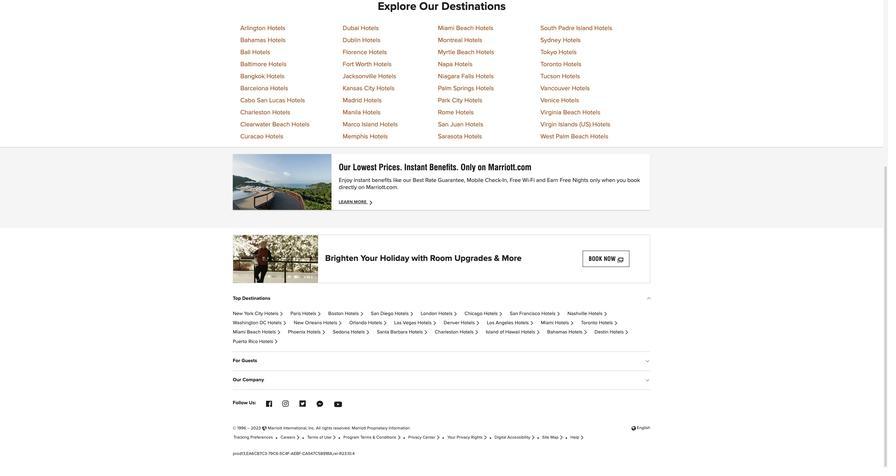 Task type: describe. For each thing, give the bounding box(es) containing it.
of for island
[[500, 330, 504, 335]]

information
[[389, 426, 410, 430]]

beach up "montreal hotels" link
[[457, 25, 474, 31]]

rate
[[426, 177, 437, 183]]

boston
[[329, 311, 344, 316]]

0 horizontal spatial palm
[[438, 85, 452, 92]]

sydney
[[541, 37, 562, 43]]

international,
[[283, 426, 308, 430]]

myrtle beach hotels
[[438, 49, 495, 55]]

arlington hotels link
[[240, 25, 286, 31]]

miami hotels
[[541, 320, 569, 325]]

kansas city hotels
[[343, 85, 395, 92]]

2 vertical spatial miami
[[233, 330, 246, 335]]

arrow right image for destin hotels
[[625, 331, 629, 334]]

chicago hotels link
[[465, 311, 503, 316]]

new york city hotels link
[[233, 311, 284, 316]]

falls
[[462, 73, 474, 80]]

dot image for careers
[[276, 437, 278, 438]]

arrow up image
[[647, 297, 650, 302]]

2 horizontal spatial our
[[420, 1, 439, 12]]

arrow right image for san francisco hotels
[[557, 312, 561, 316]]

arrow right image for las vegas hotels
[[433, 322, 437, 325]]

rights
[[322, 426, 332, 430]]

opens in a new browser window. image
[[618, 256, 624, 262]]

dubai hotels
[[343, 25, 379, 31]]

san diego hotels
[[371, 311, 409, 316]]

san for san juan hotels
[[438, 121, 449, 128]]

manila
[[343, 109, 361, 116]]

las vegas hotels link
[[394, 320, 437, 325]]

1 horizontal spatial bahamas
[[548, 330, 568, 335]]

of for terms
[[320, 435, 323, 440]]

denver
[[444, 320, 460, 325]]

south
[[541, 25, 557, 31]]

arrow right image for london hotels
[[454, 312, 458, 316]]

map
[[551, 435, 559, 440]]

dot image for terms of use
[[302, 437, 304, 438]]

room
[[430, 254, 453, 263]]

0 horizontal spatial your
[[361, 254, 378, 263]]

miami hotels link
[[541, 320, 574, 325]]

nashville hotels link
[[568, 311, 608, 316]]

montreal
[[438, 37, 463, 43]]

arrow right image for program terms & conditions
[[398, 436, 401, 439]]

2 terms from the left
[[361, 435, 372, 440]]

terms of use link
[[307, 435, 337, 440]]

learn more
[[339, 200, 368, 204]]

arrow right image for help
[[581, 436, 585, 439]]

accessibility
[[508, 435, 531, 440]]

city for kansas
[[364, 85, 375, 92]]

brighten
[[325, 254, 359, 263]]

mi globe image
[[262, 425, 267, 431]]

program terms & conditions link
[[344, 435, 401, 440]]

explore our destinations
[[378, 1, 506, 12]]

island of hawaii hotels
[[486, 330, 536, 335]]

park city hotels
[[438, 97, 483, 104]]

book direct image
[[233, 154, 332, 210]]

arrow right image for phoenix hotels
[[322, 331, 326, 334]]

earn
[[547, 177, 559, 183]]

arrow right image for site map
[[560, 436, 564, 439]]

park
[[438, 97, 451, 104]]

0 horizontal spatial miami beach hotels
[[233, 330, 276, 335]]

cabo san lucas hotels
[[240, 97, 305, 104]]

2 free from the left
[[560, 177, 571, 183]]

nashville
[[568, 311, 588, 316]]

cabo san lucas hotels link
[[240, 97, 305, 104]]

napa hotels
[[438, 61, 473, 67]]

barcelona
[[240, 85, 269, 92]]

brighten your holiday with room upgrades & more
[[325, 254, 522, 263]]

vancouver hotels
[[541, 85, 590, 92]]

arrow right image for miami beach hotels
[[277, 331, 281, 334]]

r23.10.4
[[340, 452, 355, 456]]

madrid hotels
[[343, 97, 382, 104]]

our for company
[[233, 377, 241, 382]]

us:
[[249, 401, 256, 406]]

juan
[[451, 121, 464, 128]]

city for park
[[452, 97, 463, 104]]

arrow right image for new york city hotels
[[280, 312, 284, 316]]

digital accessibility
[[495, 435, 531, 440]]

san diego hotels link
[[371, 311, 414, 316]]

dot image for your privacy rights
[[443, 437, 444, 438]]

arrow right image for orlando hotels
[[383, 322, 387, 325]]

baltimore hotels
[[240, 61, 287, 67]]

vancouver
[[541, 85, 571, 92]]

bangkok
[[240, 73, 265, 80]]

madrid hotels link
[[343, 97, 382, 104]]

beach down virgin islands (us) hotels link
[[571, 133, 589, 140]]

arrow right image for careers
[[296, 436, 300, 439]]

0 vertical spatial toronto hotels link
[[541, 61, 582, 67]]

orlando hotels link
[[350, 320, 387, 325]]

1 privacy from the left
[[409, 435, 422, 440]]

london hotels link
[[421, 311, 458, 316]]

learn
[[339, 200, 353, 204]]

1 marriott from the left
[[268, 426, 282, 430]]

puerto
[[233, 339, 247, 344]]

globe image
[[632, 426, 636, 430]]

program
[[344, 435, 360, 440]]

island of hawaii hotels link
[[486, 330, 541, 335]]

beach down montreal hotels
[[457, 49, 475, 55]]

1 vertical spatial miami beach hotels link
[[233, 330, 281, 335]]

sarasota hotels link
[[438, 133, 482, 140]]

1 vertical spatial toronto hotels link
[[581, 320, 618, 325]]

paris hotels link
[[291, 311, 321, 316]]

tokyo
[[541, 49, 557, 55]]

washington dc hotels
[[233, 320, 282, 325]]

dot image for privacy center
[[404, 437, 405, 438]]

san down barcelona hotels link
[[257, 97, 268, 104]]

beach up the curacao hotels
[[273, 121, 290, 128]]

dot image for help
[[566, 437, 568, 438]]

1 vertical spatial miami
[[541, 320, 554, 325]]

company
[[243, 377, 264, 382]]

dot image for digital accessibility
[[490, 437, 492, 438]]

arrow right image for puerto rico hotels
[[274, 340, 278, 344]]

chicago hotels
[[465, 311, 498, 316]]

lucas
[[269, 97, 285, 104]]

conditions
[[377, 435, 397, 440]]

enjoy
[[339, 177, 353, 183]]

you
[[617, 177, 626, 183]]

dubai hotels link
[[343, 25, 379, 31]]

1 horizontal spatial charleston
[[435, 330, 459, 335]]

best
[[413, 177, 424, 183]]

napa hotels link
[[438, 61, 473, 67]]

top destinations
[[233, 296, 271, 301]]

curacao hotels
[[240, 133, 284, 140]]

2 vertical spatial city
[[255, 311, 263, 316]]

dubai
[[343, 25, 359, 31]]

our lowest prices.  instant benefits.  only on marriott.com
[[339, 162, 532, 172]]

las
[[394, 320, 402, 325]]

book now link
[[583, 251, 630, 267]]

beach up virgin islands (us) hotels link
[[564, 109, 581, 116]]

tokyo hotels link
[[541, 49, 577, 55]]

destin hotels link
[[595, 330, 629, 335]]

kansas city hotels link
[[343, 85, 395, 92]]

1 free from the left
[[510, 177, 521, 183]]

arrow right image for learn more
[[369, 200, 375, 205]]

arrow right image for bahamas hotels
[[584, 331, 588, 334]]

arrow right image for los angeles hotels
[[530, 322, 534, 325]]

paris
[[291, 311, 301, 316]]

puerto rico hotels
[[233, 339, 273, 344]]

south padre island hotels link
[[541, 25, 613, 31]]

cabo
[[240, 97, 255, 104]]

florence
[[343, 49, 367, 55]]

0 vertical spatial on
[[478, 162, 486, 172]]

arrow right image for denver hotels
[[476, 322, 480, 325]]

site
[[543, 435, 550, 440]]

boston hotels link
[[329, 311, 364, 316]]

los angeles hotels
[[487, 320, 529, 325]]

1 horizontal spatial charleston hotels link
[[435, 330, 479, 335]]

venice hotels
[[541, 97, 580, 104]]

sedona hotels link
[[333, 330, 370, 335]]

1 horizontal spatial charleston hotels
[[435, 330, 474, 335]]

sarasota hotels
[[438, 133, 482, 140]]

proprietary
[[367, 426, 388, 430]]



Task type: locate. For each thing, give the bounding box(es) containing it.
arrow right image inside las vegas hotels link
[[433, 322, 437, 325]]

padre
[[559, 25, 575, 31]]

1 vertical spatial our
[[339, 162, 351, 172]]

arrow right image right 'destin hotels'
[[625, 331, 629, 334]]

arrow right image inside san diego hotels link
[[410, 312, 414, 316]]

miami beach hotels link up "montreal hotels" link
[[438, 25, 494, 31]]

arrow right image down chicago hotels
[[476, 322, 480, 325]]

virginia
[[541, 109, 562, 116]]

0 vertical spatial our
[[420, 1, 439, 12]]

arrow right image inside site map link
[[560, 436, 564, 439]]

arrow right image inside boston hotels link
[[360, 312, 364, 316]]

1 vertical spatial on
[[359, 184, 365, 190]]

tracking preferences
[[234, 435, 273, 440]]

london
[[421, 311, 438, 316]]

1 horizontal spatial privacy
[[457, 435, 470, 440]]

terms right "program"
[[361, 435, 372, 440]]

bali hotels link
[[240, 49, 270, 55]]

0 vertical spatial bahamas
[[240, 37, 266, 43]]

washington
[[233, 320, 259, 325]]

arrow right image left paris
[[280, 312, 284, 316]]

phoenix
[[288, 330, 306, 335]]

1 vertical spatial &
[[373, 435, 376, 440]]

in,
[[503, 177, 509, 183]]

1 horizontal spatial dot image
[[404, 437, 405, 438]]

charleston down denver
[[435, 330, 459, 335]]

rome
[[438, 109, 454, 116]]

2 arrow down image from the top
[[647, 378, 650, 384]]

1 horizontal spatial our
[[339, 162, 351, 172]]

arrow right image up new orleans hotels link at the bottom of the page
[[318, 312, 321, 316]]

arrow right image inside sedona hotels link
[[366, 331, 370, 334]]

marriott right mi globe image
[[268, 426, 282, 430]]

arrow right image inside program terms & conditions link
[[398, 436, 401, 439]]

terms
[[307, 435, 319, 440], [361, 435, 372, 440]]

dot image down international,
[[302, 437, 304, 438]]

arrow right image inside puerto rico hotels link
[[274, 340, 278, 344]]

1 horizontal spatial bahamas hotels link
[[548, 330, 588, 335]]

0 horizontal spatial charleston hotels link
[[240, 109, 290, 116]]

south padre island hotels
[[541, 25, 613, 31]]

arrow right image inside orlando hotels link
[[383, 322, 387, 325]]

palm springs hotels
[[438, 85, 494, 92]]

1 horizontal spatial &
[[494, 254, 500, 263]]

san for san francisco hotels
[[510, 311, 518, 316]]

dot image
[[302, 437, 304, 438], [404, 437, 405, 438], [538, 437, 539, 438]]

chicago
[[465, 311, 483, 316]]

arrow right image for digital accessibility
[[532, 436, 536, 439]]

vancouver hotels link
[[541, 85, 590, 92]]

site map link
[[543, 435, 564, 440]]

arrow right image down denver hotels link
[[475, 331, 479, 334]]

0 horizontal spatial charleston hotels
[[240, 109, 290, 116]]

0 vertical spatial destinations
[[442, 1, 506, 12]]

arrow right image down san francisco hotels at the right bottom of page
[[530, 322, 534, 325]]

1 horizontal spatial miami
[[438, 25, 455, 31]]

city up rome hotels link
[[452, 97, 463, 104]]

free
[[510, 177, 521, 183], [560, 177, 571, 183]]

curacao
[[240, 133, 264, 140]]

arrow right image inside charleston hotels link
[[475, 331, 479, 334]]

instant
[[405, 162, 428, 172]]

1 arrow down image from the top
[[647, 359, 650, 365]]

arrow right image down london hotels
[[433, 322, 437, 325]]

arrow right image for privacy center
[[437, 436, 440, 439]]

0 horizontal spatial more
[[354, 200, 367, 204]]

like
[[393, 177, 402, 183]]

and
[[537, 177, 546, 183]]

bahamas down arlington
[[240, 37, 266, 43]]

arrow right image inside chicago hotels link
[[499, 312, 503, 316]]

arrow right image left site
[[532, 436, 536, 439]]

arrow right image right 'help'
[[581, 436, 585, 439]]

0 vertical spatial bahamas hotels
[[240, 37, 286, 43]]

1 vertical spatial toronto
[[581, 320, 598, 325]]

miami beach hotels up "montreal hotels" link
[[438, 25, 494, 31]]

toronto hotels for the top toronto hotels link
[[541, 61, 582, 67]]

island right padre
[[577, 25, 593, 31]]

arrow right image right use
[[333, 436, 337, 439]]

1 horizontal spatial island
[[486, 330, 499, 335]]

of left use
[[320, 435, 323, 440]]

dot image left digital
[[490, 437, 492, 438]]

0 vertical spatial bahamas hotels link
[[240, 37, 286, 43]]

palm springs hotels link
[[438, 85, 494, 92]]

arrow down image inside for guests 'link'
[[647, 359, 650, 365]]

miami beach hotels link
[[438, 25, 494, 31], [233, 330, 281, 335]]

arrow right image for toronto hotels
[[614, 322, 618, 325]]

jacksonville hotels link
[[343, 73, 397, 80]]

arrow right image inside new york city hotels link
[[280, 312, 284, 316]]

new
[[233, 311, 243, 316], [294, 320, 304, 325]]

1 dot image from the left
[[302, 437, 304, 438]]

toronto hotels link up destin
[[581, 320, 618, 325]]

kansas
[[343, 85, 363, 92]]

0 horizontal spatial miami
[[233, 330, 246, 335]]

arrow right image right learn more
[[369, 200, 375, 205]]

your left the holiday
[[361, 254, 378, 263]]

1 vertical spatial new
[[294, 320, 304, 325]]

3 dot image from the left
[[443, 437, 444, 438]]

puerto rico hotels link
[[233, 339, 278, 344]]

virgin islands (us) hotels link
[[541, 121, 611, 128]]

your right center
[[448, 435, 456, 440]]

2 horizontal spatial city
[[452, 97, 463, 104]]

book
[[589, 256, 603, 262]]

montreal hotels link
[[438, 37, 483, 43]]

our
[[403, 177, 412, 183]]

4 dot image from the left
[[490, 437, 492, 438]]

1 vertical spatial your
[[448, 435, 456, 440]]

1 horizontal spatial destinations
[[442, 1, 506, 12]]

2 marriott from the left
[[352, 426, 366, 430]]

arrow right image inside london hotels link
[[454, 312, 458, 316]]

for guests
[[233, 358, 257, 363]]

arrow right image inside digital accessibility link
[[532, 436, 536, 439]]

arrow right image inside santa barbara hotels link
[[424, 331, 428, 334]]

miami up the 'puerto'
[[233, 330, 246, 335]]

niagara falls hotels link
[[438, 73, 494, 80]]

arrow right image up miami hotels link
[[557, 312, 561, 316]]

0 horizontal spatial dot image
[[302, 437, 304, 438]]

0 horizontal spatial privacy
[[409, 435, 422, 440]]

arrow right image for new orleans hotels
[[339, 322, 342, 325]]

& down proprietary
[[373, 435, 376, 440]]

wi-
[[523, 177, 531, 183]]

1 horizontal spatial city
[[364, 85, 375, 92]]

sarasota
[[438, 133, 463, 140]]

arrow right image inside san francisco hotels "link"
[[557, 312, 561, 316]]

charleston hotels down denver
[[435, 330, 474, 335]]

2 vertical spatial our
[[233, 377, 241, 382]]

0 horizontal spatial toronto
[[541, 61, 562, 67]]

new up phoenix
[[294, 320, 304, 325]]

free right earn
[[560, 177, 571, 183]]

charleston up clearwater
[[240, 109, 271, 116]]

new york city hotels
[[233, 311, 279, 316]]

on inside enjoy instant benefits like our best rate guarantee, mobile check-in, free wi-fi and earn free nights only when you book directly on marriott.com.
[[359, 184, 365, 190]]

city down jacksonville hotels
[[364, 85, 375, 92]]

0 vertical spatial charleston hotels
[[240, 109, 290, 116]]

arrow right image down orlando hotels link
[[366, 331, 370, 334]]

2 privacy from the left
[[457, 435, 470, 440]]

0 vertical spatial &
[[494, 254, 500, 263]]

2 vertical spatial island
[[486, 330, 499, 335]]

west palm beach hotels
[[541, 133, 609, 140]]

venice hotels link
[[541, 97, 580, 104]]

new for new orleans hotels
[[294, 320, 304, 325]]

1 vertical spatial charleston hotels link
[[435, 330, 479, 335]]

1 vertical spatial destinations
[[242, 296, 271, 301]]

0 horizontal spatial new
[[233, 311, 243, 316]]

5c4f-
[[280, 452, 291, 456]]

arrow right image for washington dc hotels
[[283, 322, 287, 325]]

los angeles hotels link
[[487, 320, 534, 325]]

toronto hotels up tucson hotels
[[541, 61, 582, 67]]

arrow right image left destin
[[584, 331, 588, 334]]

arrow right image for sedona hotels
[[366, 331, 370, 334]]

1 horizontal spatial your
[[448, 435, 456, 440]]

5 dot image from the left
[[566, 437, 568, 438]]

arrow right image up 'angeles'
[[499, 312, 503, 316]]

marriott up "program"
[[352, 426, 366, 430]]

city up washington dc hotels link at the bottom of the page
[[255, 311, 263, 316]]

on
[[478, 162, 486, 172], [359, 184, 365, 190]]

1 horizontal spatial toronto
[[581, 320, 598, 325]]

1 horizontal spatial miami beach hotels
[[438, 25, 494, 31]]

of down 'angeles'
[[500, 330, 504, 335]]

arrow right image inside "miami beach hotels" link
[[277, 331, 281, 334]]

1 horizontal spatial free
[[560, 177, 571, 183]]

0 horizontal spatial bahamas hotels link
[[240, 37, 286, 43]]

charleston hotels link down cabo san lucas hotels
[[240, 109, 290, 116]]

arrow down image for company
[[647, 378, 650, 384]]

1 horizontal spatial on
[[478, 162, 486, 172]]

charleston hotels link down denver hotels at the bottom
[[435, 330, 479, 335]]

preferences
[[251, 435, 273, 440]]

our left company
[[233, 377, 241, 382]]

arrow right image up "orlando" on the bottom
[[360, 312, 364, 316]]

orlando
[[350, 320, 367, 325]]

phoenix hotels
[[288, 330, 321, 335]]

2 horizontal spatial island
[[577, 25, 593, 31]]

0 vertical spatial more
[[354, 200, 367, 204]]

arrow right image up the sedona
[[339, 322, 342, 325]]

angeles
[[496, 320, 514, 325]]

san up los angeles hotels link
[[510, 311, 518, 316]]

arrow right image for terms of use
[[333, 436, 337, 439]]

2023
[[251, 426, 261, 430]]

all
[[316, 426, 321, 430]]

niagara falls hotels
[[438, 73, 494, 80]]

1 horizontal spatial terms
[[361, 435, 372, 440]]

2 horizontal spatial dot image
[[538, 437, 539, 438]]

toronto hotels link up tucson hotels
[[541, 61, 582, 67]]

0 horizontal spatial of
[[320, 435, 323, 440]]

miami down san francisco hotels "link"
[[541, 320, 554, 325]]

1 vertical spatial toronto hotels
[[581, 320, 613, 325]]

arrow right image right map
[[560, 436, 564, 439]]

1 vertical spatial island
[[362, 121, 378, 128]]

1 dot image from the left
[[276, 437, 278, 438]]

our inside our company link
[[233, 377, 241, 382]]

0 vertical spatial toronto
[[541, 61, 562, 67]]

1 horizontal spatial bahamas hotels
[[548, 330, 583, 335]]

0 horizontal spatial bahamas
[[240, 37, 266, 43]]

san for san diego hotels
[[371, 311, 379, 316]]

0 vertical spatial miami
[[438, 25, 455, 31]]

dot image down marriott international, inc. all rights reserved. marriott proprietary information
[[339, 437, 340, 438]]

beach up rico
[[247, 330, 261, 335]]

on right only
[[478, 162, 486, 172]]

new for new york city hotels
[[233, 311, 243, 316]]

dot image left 'help'
[[566, 437, 568, 438]]

marriott
[[268, 426, 282, 430], [352, 426, 366, 430]]

island up memphis hotels link
[[362, 121, 378, 128]]

arrow right image left phoenix
[[277, 331, 281, 334]]

memphis
[[343, 133, 368, 140]]

miami beach hotels link down washington dc hotels
[[233, 330, 281, 335]]

0 vertical spatial charleston
[[240, 109, 271, 116]]

curacao hotels link
[[240, 133, 284, 140]]

0 horizontal spatial marriott
[[268, 426, 282, 430]]

prices.
[[379, 162, 402, 172]]

vegas
[[403, 320, 417, 325]]

1 horizontal spatial new
[[294, 320, 304, 325]]

our for lowest
[[339, 162, 351, 172]]

0 horizontal spatial bahamas hotels
[[240, 37, 286, 43]]

island down los
[[486, 330, 499, 335]]

arrow right image up las vegas hotels
[[410, 312, 414, 316]]

toronto up tucson
[[541, 61, 562, 67]]

toronto hotels for bottommost toronto hotels link
[[581, 320, 613, 325]]

bahamas hotels link down miami hotels link
[[548, 330, 588, 335]]

arrow down image inside our company link
[[647, 378, 650, 384]]

explore
[[378, 1, 417, 12]]

1 vertical spatial charleston hotels
[[435, 330, 474, 335]]

san down "rome"
[[438, 121, 449, 128]]

arrow right image right center
[[437, 436, 440, 439]]

dot image left careers
[[276, 437, 278, 438]]

our up the enjoy
[[339, 162, 351, 172]]

0 vertical spatial island
[[577, 25, 593, 31]]

arrow right image for chicago hotels
[[499, 312, 503, 316]]

arrow right image inside nashville hotels link
[[604, 312, 608, 316]]

privacy left rights
[[457, 435, 470, 440]]

bahamas hotels link
[[240, 37, 286, 43], [548, 330, 588, 335]]

3 dot image from the left
[[538, 437, 539, 438]]

privacy left center
[[409, 435, 422, 440]]

arrow right image inside help link
[[581, 436, 585, 439]]

arrow right image up denver hotels at the bottom
[[454, 312, 458, 316]]

arrow right image inside new orleans hotels link
[[339, 322, 342, 325]]

fi
[[531, 177, 535, 183]]

1 vertical spatial arrow down image
[[647, 378, 650, 384]]

directly
[[339, 184, 357, 190]]

1 terms from the left
[[307, 435, 319, 440]]

1 horizontal spatial miami beach hotels link
[[438, 25, 494, 31]]

marriott.com.
[[366, 184, 399, 190]]

fort
[[343, 61, 354, 67]]

1 vertical spatial of
[[320, 435, 323, 440]]

0 horizontal spatial miami beach hotels link
[[233, 330, 281, 335]]

dot image down the information
[[404, 437, 405, 438]]

1 vertical spatial bahamas hotels
[[548, 330, 583, 335]]

bali hotels
[[240, 49, 270, 55]]

santa barbara hotels link
[[377, 330, 428, 335]]

arrow right image right dc on the bottom of page
[[283, 322, 287, 325]]

arrow right image inside 'island of hawaii hotels' link
[[537, 331, 541, 334]]

arrow right image inside phoenix hotels link
[[322, 331, 326, 334]]

charleston hotels
[[240, 109, 290, 116], [435, 330, 474, 335]]

san up orlando hotels link
[[371, 311, 379, 316]]

now
[[604, 256, 616, 262]]

with
[[412, 254, 428, 263]]

island
[[577, 25, 593, 31], [362, 121, 378, 128], [486, 330, 499, 335]]

1 horizontal spatial palm
[[556, 133, 570, 140]]

& right upgrades at the bottom right of the page
[[494, 254, 500, 263]]

0 horizontal spatial free
[[510, 177, 521, 183]]

arrow right image for santa barbara hotels
[[424, 331, 428, 334]]

arrow right image inside terms of use link
[[333, 436, 337, 439]]

dot image for site map
[[538, 437, 539, 438]]

toronto hotels
[[541, 61, 582, 67], [581, 320, 613, 325]]

0 horizontal spatial destinations
[[242, 296, 271, 301]]

our right explore
[[420, 1, 439, 12]]

san juan hotels link
[[438, 121, 484, 128]]

arrow right image down san francisco hotels "link"
[[537, 331, 541, 334]]

london hotels
[[421, 311, 453, 316]]

arrow right image down nashville
[[570, 322, 574, 325]]

manila hotels link
[[343, 109, 381, 116]]

charleston hotels down cabo san lucas hotels
[[240, 109, 290, 116]]

0 horizontal spatial city
[[255, 311, 263, 316]]

islands
[[559, 121, 578, 128]]

toronto down nashville hotels link
[[581, 320, 598, 325]]

0 vertical spatial miami beach hotels link
[[438, 25, 494, 31]]

only
[[590, 177, 601, 183]]

dot image for program terms & conditions
[[339, 437, 340, 438]]

2 dot image from the left
[[339, 437, 340, 438]]

arrow right image down international,
[[296, 436, 300, 439]]

miami up montreal at top
[[438, 25, 455, 31]]

0 vertical spatial palm
[[438, 85, 452, 92]]

arrow down image
[[647, 359, 650, 365], [647, 378, 650, 384]]

0 horizontal spatial terms
[[307, 435, 319, 440]]

0 horizontal spatial charleston
[[240, 109, 271, 116]]

0 vertical spatial of
[[500, 330, 504, 335]]

arrow right image inside miami hotels link
[[570, 322, 574, 325]]

arrow right image for boston hotels
[[360, 312, 364, 316]]

bahamas hotels down arlington hotels link
[[240, 37, 286, 43]]

arrow right image inside los angeles hotels link
[[530, 322, 534, 325]]

arrow right image for charleston hotels
[[475, 331, 479, 334]]

tracking
[[234, 435, 249, 440]]

arrow right image for san diego hotels
[[410, 312, 414, 316]]

1 vertical spatial city
[[452, 97, 463, 104]]

palm up park
[[438, 85, 452, 92]]

1 horizontal spatial more
[[502, 254, 522, 263]]

new left 'york'
[[233, 311, 243, 316]]

terms down 'inc.'
[[307, 435, 319, 440]]

phoenix hotels link
[[288, 330, 326, 335]]

sedona hotels
[[333, 330, 365, 335]]

palm
[[438, 85, 452, 92], [556, 133, 570, 140]]

arrow right image right rico
[[274, 340, 278, 344]]

1 vertical spatial charleston
[[435, 330, 459, 335]]

arrow right image for paris hotels
[[318, 312, 321, 316]]

enjoy instant benefits like our best rate guarantee, mobile check-in, free wi-fi and earn free nights only when you book directly on marriott.com.
[[339, 177, 641, 190]]

arrow right image for your privacy rights
[[484, 436, 488, 439]]

arrow right image inside destin hotels link
[[625, 331, 629, 334]]

bali
[[240, 49, 251, 55]]

denver hotels
[[444, 320, 475, 325]]

check-
[[485, 177, 503, 183]]

arrow right image inside denver hotels link
[[476, 322, 480, 325]]

0 horizontal spatial island
[[362, 121, 378, 128]]

arrow right image down new orleans hotels link at the bottom of the page
[[322, 331, 326, 334]]

arrow right image inside careers link
[[296, 436, 300, 439]]

arrow right image inside 'privacy center' link
[[437, 436, 440, 439]]

1 vertical spatial more
[[502, 254, 522, 263]]

memphis hotels link
[[343, 133, 388, 140]]

on down the instant
[[359, 184, 365, 190]]

arrow right image inside your privacy rights link
[[484, 436, 488, 439]]

bahamas hotels down miami hotels link
[[548, 330, 583, 335]]

arrow right image for miami hotels
[[570, 322, 574, 325]]

virgin
[[541, 121, 557, 128]]

0 horizontal spatial &
[[373, 435, 376, 440]]

dot image left site
[[538, 437, 539, 438]]

new orleans hotels
[[294, 320, 337, 325]]

baltimore
[[240, 61, 267, 67]]

bahamas down miami hotels link
[[548, 330, 568, 335]]

0 vertical spatial miami beach hotels
[[438, 25, 494, 31]]

nashville hotels
[[568, 311, 603, 316]]

arrow right image for nashville hotels
[[604, 312, 608, 316]]

help
[[571, 435, 580, 440]]

1 horizontal spatial of
[[500, 330, 504, 335]]

dot image
[[276, 437, 278, 438], [339, 437, 340, 438], [443, 437, 444, 438], [490, 437, 492, 438], [566, 437, 568, 438]]

0 horizontal spatial on
[[359, 184, 365, 190]]

arrow right image inside washington dc hotels link
[[283, 322, 287, 325]]

arrow right image up destin hotels link
[[614, 322, 618, 325]]

arrow right image inside paris hotels link
[[318, 312, 321, 316]]

0 vertical spatial arrow down image
[[647, 359, 650, 365]]

arrow right image down the information
[[398, 436, 401, 439]]

toronto hotels up destin
[[581, 320, 613, 325]]

0 vertical spatial city
[[364, 85, 375, 92]]

arrow right image
[[369, 200, 375, 205], [280, 312, 284, 316], [360, 312, 364, 316], [410, 312, 414, 316], [454, 312, 458, 316], [499, 312, 503, 316], [557, 312, 561, 316], [604, 312, 608, 316], [283, 322, 287, 325], [339, 322, 342, 325], [383, 322, 387, 325], [476, 322, 480, 325], [530, 322, 534, 325], [277, 331, 281, 334], [322, 331, 326, 334], [424, 331, 428, 334], [475, 331, 479, 334], [625, 331, 629, 334], [437, 436, 440, 439], [532, 436, 536, 439], [560, 436, 564, 439], [581, 436, 585, 439]]

top destinations link
[[233, 290, 650, 306]]

arrow down image for guests
[[647, 359, 650, 365]]

2 horizontal spatial miami
[[541, 320, 554, 325]]

2 dot image from the left
[[404, 437, 405, 438]]

0 vertical spatial charleston hotels link
[[240, 109, 290, 116]]

palm down islands
[[556, 133, 570, 140]]

dot image right center
[[443, 437, 444, 438]]

arrow right image up 'destin hotels'
[[604, 312, 608, 316]]

marriott.com
[[488, 162, 532, 172]]

lowest
[[353, 162, 377, 172]]

arrow right image for island of hawaii hotels
[[537, 331, 541, 334]]

tucson hotels
[[541, 73, 580, 80]]

arrow right image
[[318, 312, 321, 316], [433, 322, 437, 325], [570, 322, 574, 325], [614, 322, 618, 325], [366, 331, 370, 334], [537, 331, 541, 334], [584, 331, 588, 334], [274, 340, 278, 344], [296, 436, 300, 439], [333, 436, 337, 439], [398, 436, 401, 439], [484, 436, 488, 439]]

1 vertical spatial palm
[[556, 133, 570, 140]]

woman with ice skates sipping hot cocoa looking at lights on ice rink image
[[233, 235, 318, 283]]

0 vertical spatial toronto hotels
[[541, 61, 582, 67]]



Task type: vqa. For each thing, say whether or not it's contained in the screenshot.


